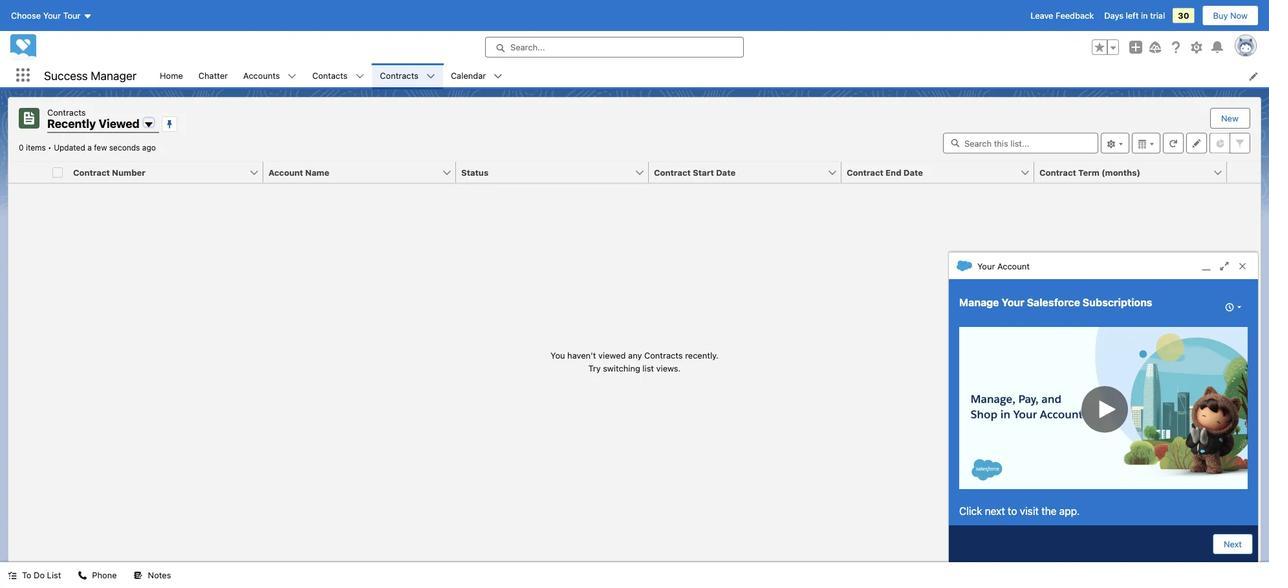 Task type: vqa. For each thing, say whether or not it's contained in the screenshot.
5th 6389 from the bottom of the my leads grid
no



Task type: describe. For each thing, give the bounding box(es) containing it.
success manager
[[44, 68, 137, 82]]

1 vertical spatial your
[[977, 261, 995, 271]]

switching
[[603, 363, 640, 373]]

views.
[[656, 363, 681, 373]]

days left in trial
[[1104, 11, 1165, 20]]

0
[[19, 143, 24, 152]]

text default image inside "to do list" button
[[8, 572, 17, 581]]

a
[[87, 143, 92, 152]]

name
[[305, 168, 329, 177]]

your account
[[977, 261, 1030, 271]]

contacts
[[312, 70, 348, 80]]

choose
[[11, 11, 41, 20]]

contract number
[[73, 168, 145, 177]]

search...
[[510, 42, 545, 52]]

contract term (months) element
[[1034, 162, 1235, 183]]

status button
[[456, 162, 635, 183]]

buy now button
[[1202, 5, 1259, 26]]

items
[[26, 143, 46, 152]]

any
[[628, 351, 642, 360]]

start
[[693, 168, 714, 177]]

term
[[1078, 168, 1100, 177]]

status
[[461, 168, 489, 177]]

contract start date
[[654, 168, 736, 177]]

recently.
[[685, 351, 719, 360]]

0 items • updated a few seconds ago
[[19, 143, 156, 152]]

item number element
[[8, 162, 47, 183]]

subscriptions
[[1083, 297, 1152, 309]]

you haven't viewed any contracts recently. try switching list views.
[[551, 351, 719, 373]]

text default image inside accounts list item
[[288, 72, 297, 81]]

recently viewed status
[[19, 143, 54, 152]]

date for contract start date
[[716, 168, 736, 177]]

action image
[[1227, 162, 1261, 183]]

to
[[22, 571, 31, 581]]

your account dialog
[[948, 252, 1259, 563]]

to do list
[[22, 571, 61, 581]]

buy
[[1213, 11, 1228, 20]]

now
[[1230, 11, 1248, 20]]

contracts image
[[19, 108, 39, 129]]

text default image inside contacts list item
[[355, 72, 364, 81]]

contract end date
[[847, 168, 923, 177]]

contracts list item
[[372, 63, 443, 87]]

account name element
[[263, 162, 464, 183]]

calendar link
[[443, 63, 494, 87]]

feedback
[[1056, 11, 1094, 20]]

list containing home
[[152, 63, 1269, 87]]

notes button
[[126, 563, 179, 589]]

recently
[[47, 117, 96, 131]]

haven't
[[567, 351, 596, 360]]

choose your tour button
[[10, 5, 93, 26]]

next
[[1224, 540, 1242, 550]]

number
[[112, 168, 145, 177]]

app.
[[1059, 505, 1080, 518]]

calendar
[[451, 70, 486, 80]]

home link
[[152, 63, 191, 87]]

tour
[[63, 11, 81, 20]]

phone button
[[70, 563, 125, 589]]

contracts link
[[372, 63, 426, 87]]

seconds
[[109, 143, 140, 152]]

contract start date element
[[649, 162, 849, 183]]

manage your salesforce subscriptions
[[959, 297, 1152, 309]]

0 horizontal spatial contracts
[[47, 107, 86, 117]]

new button
[[1211, 109, 1249, 128]]

contract number element
[[68, 162, 271, 183]]

30
[[1178, 11, 1189, 20]]

next button
[[1213, 534, 1253, 555]]

choose your tour
[[11, 11, 81, 20]]

contract for contract term (months)
[[1039, 168, 1076, 177]]

contracts inside list item
[[380, 70, 418, 80]]

account inside dialog
[[997, 261, 1030, 271]]

calendar list item
[[443, 63, 511, 87]]

contract for contract number
[[73, 168, 110, 177]]

Search Recently Viewed list view. search field
[[943, 133, 1098, 154]]

buy now
[[1213, 11, 1248, 20]]

leave
[[1031, 11, 1053, 20]]

contract number button
[[68, 162, 249, 183]]

your for manage
[[1002, 297, 1024, 309]]

salesforce
[[1027, 297, 1080, 309]]

your for choose
[[43, 11, 61, 20]]

notes
[[148, 571, 171, 581]]

updated
[[54, 143, 85, 152]]

list
[[47, 571, 61, 581]]



Task type: locate. For each thing, give the bounding box(es) containing it.
to
[[1008, 505, 1017, 518]]

contract start date button
[[649, 162, 827, 183]]

chatter
[[198, 70, 228, 80]]

2 horizontal spatial your
[[1002, 297, 1024, 309]]

text default image left 'notes'
[[134, 572, 143, 581]]

account left name
[[268, 168, 303, 177]]

date inside "button"
[[716, 168, 736, 177]]

text default image right "calendar" at the left top of the page
[[494, 72, 503, 81]]

2 vertical spatial your
[[1002, 297, 1024, 309]]

contract end date element
[[842, 162, 1042, 183]]

0 horizontal spatial your
[[43, 11, 61, 20]]

contracts
[[380, 70, 418, 80], [47, 107, 86, 117], [644, 351, 683, 360]]

none search field inside recently viewed|contracts|list view element
[[943, 133, 1098, 154]]

success
[[44, 68, 88, 82]]

date right start
[[716, 168, 736, 177]]

3 contract from the left
[[847, 168, 884, 177]]

1 horizontal spatial contracts
[[380, 70, 418, 80]]

1 horizontal spatial text default image
[[426, 72, 435, 81]]

contract left start
[[654, 168, 691, 177]]

cell inside recently viewed|contracts|list view element
[[47, 162, 68, 183]]

you
[[551, 351, 565, 360]]

1 horizontal spatial date
[[904, 168, 923, 177]]

click
[[959, 505, 982, 518]]

0 horizontal spatial date
[[716, 168, 736, 177]]

date right "end"
[[904, 168, 923, 177]]

accounts link
[[236, 63, 288, 87]]

1 vertical spatial account
[[997, 261, 1030, 271]]

account name button
[[263, 162, 442, 183]]

cell
[[47, 162, 68, 183]]

contacts link
[[304, 63, 355, 87]]

status element
[[456, 162, 657, 183]]

account up the manage
[[997, 261, 1030, 271]]

chatter link
[[191, 63, 236, 87]]

contracts right contacts list item
[[380, 70, 418, 80]]

text default image for your account
[[957, 258, 972, 274]]

•
[[48, 143, 52, 152]]

status
[[551, 349, 719, 375]]

search... button
[[485, 37, 744, 58]]

new
[[1221, 114, 1239, 123]]

contract left "end"
[[847, 168, 884, 177]]

contract down 'a'
[[73, 168, 110, 177]]

0 vertical spatial your
[[43, 11, 61, 20]]

click next to visit the app.
[[959, 505, 1080, 518]]

accounts
[[243, 70, 280, 80]]

contract end date button
[[842, 162, 1020, 183]]

the
[[1042, 505, 1057, 518]]

phone
[[92, 571, 117, 581]]

viewed
[[598, 351, 626, 360]]

your right the manage
[[1002, 297, 1024, 309]]

contracts up updated
[[47, 107, 86, 117]]

to do list button
[[0, 563, 69, 589]]

text default image left calendar 'link'
[[426, 72, 435, 81]]

recently viewed|contracts|list view element
[[8, 97, 1261, 563]]

contracts inside the you haven't viewed any contracts recently. try switching list views.
[[644, 351, 683, 360]]

in
[[1141, 11, 1148, 20]]

manager
[[91, 68, 137, 82]]

contract
[[73, 168, 110, 177], [654, 168, 691, 177], [847, 168, 884, 177], [1039, 168, 1076, 177]]

2 contract from the left
[[654, 168, 691, 177]]

None search field
[[943, 133, 1098, 154]]

account name
[[268, 168, 329, 177]]

1 horizontal spatial your
[[977, 261, 995, 271]]

contract term (months)
[[1039, 168, 1140, 177]]

text default image inside calendar list item
[[494, 72, 503, 81]]

contacts list item
[[304, 63, 372, 87]]

list
[[152, 63, 1269, 87]]

date
[[716, 168, 736, 177], [904, 168, 923, 177]]

text default image inside 'contracts' list item
[[426, 72, 435, 81]]

(months)
[[1102, 168, 1140, 177]]

contract for contract start date
[[654, 168, 691, 177]]

text default image for contracts
[[426, 72, 435, 81]]

status inside recently viewed|contracts|list view element
[[551, 349, 719, 375]]

contract inside button
[[73, 168, 110, 177]]

date inside button
[[904, 168, 923, 177]]

1 contract from the left
[[73, 168, 110, 177]]

next
[[985, 505, 1005, 518]]

your left tour
[[43, 11, 61, 20]]

text default image right contacts
[[355, 72, 364, 81]]

home
[[160, 70, 183, 80]]

text default image left "phone"
[[78, 572, 87, 581]]

0 horizontal spatial account
[[268, 168, 303, 177]]

0 vertical spatial contracts
[[380, 70, 418, 80]]

contract term (months) button
[[1034, 162, 1213, 183]]

recently viewed
[[47, 117, 140, 131]]

text default image inside phone button
[[78, 572, 87, 581]]

ago
[[142, 143, 156, 152]]

text default image for notes
[[134, 572, 143, 581]]

text default image right the accounts
[[288, 72, 297, 81]]

visit
[[1020, 505, 1039, 518]]

2 horizontal spatial contracts
[[644, 351, 683, 360]]

manage
[[959, 297, 999, 309]]

0 vertical spatial account
[[268, 168, 303, 177]]

text default image
[[426, 72, 435, 81], [494, 72, 503, 81], [8, 572, 17, 581]]

text default image left the your account
[[957, 258, 972, 274]]

date for contract end date
[[904, 168, 923, 177]]

group
[[1092, 39, 1119, 55]]

leave feedback
[[1031, 11, 1094, 20]]

action element
[[1227, 162, 1261, 183]]

text default image inside your account dialog
[[957, 258, 972, 274]]

viewed
[[99, 117, 140, 131]]

1 horizontal spatial account
[[997, 261, 1030, 271]]

account
[[268, 168, 303, 177], [997, 261, 1030, 271]]

contract inside "button"
[[654, 168, 691, 177]]

contract for contract end date
[[847, 168, 884, 177]]

contract left term
[[1039, 168, 1076, 177]]

2 horizontal spatial text default image
[[494, 72, 503, 81]]

2 date from the left
[[904, 168, 923, 177]]

text default image inside notes button
[[134, 572, 143, 581]]

list
[[643, 363, 654, 373]]

trial
[[1150, 11, 1165, 20]]

your inside choose your tour dropdown button
[[43, 11, 61, 20]]

do
[[34, 571, 45, 581]]

left
[[1126, 11, 1139, 20]]

2 vertical spatial contracts
[[644, 351, 683, 360]]

leave feedback link
[[1031, 11, 1094, 20]]

days
[[1104, 11, 1124, 20]]

end
[[886, 168, 901, 177]]

text default image for calendar
[[494, 72, 503, 81]]

status containing you haven't viewed any contracts recently.
[[551, 349, 719, 375]]

text default image for phone
[[78, 572, 87, 581]]

4 contract from the left
[[1039, 168, 1076, 177]]

few
[[94, 143, 107, 152]]

try
[[588, 363, 601, 373]]

text default image left to
[[8, 572, 17, 581]]

accounts list item
[[236, 63, 304, 87]]

1 date from the left
[[716, 168, 736, 177]]

1 vertical spatial contracts
[[47, 107, 86, 117]]

text default image
[[288, 72, 297, 81], [355, 72, 364, 81], [957, 258, 972, 274], [78, 572, 87, 581], [134, 572, 143, 581]]

0 horizontal spatial text default image
[[8, 572, 17, 581]]

item number image
[[8, 162, 47, 183]]

your up the manage
[[977, 261, 995, 271]]

contracts up views.
[[644, 351, 683, 360]]

account inside button
[[268, 168, 303, 177]]



